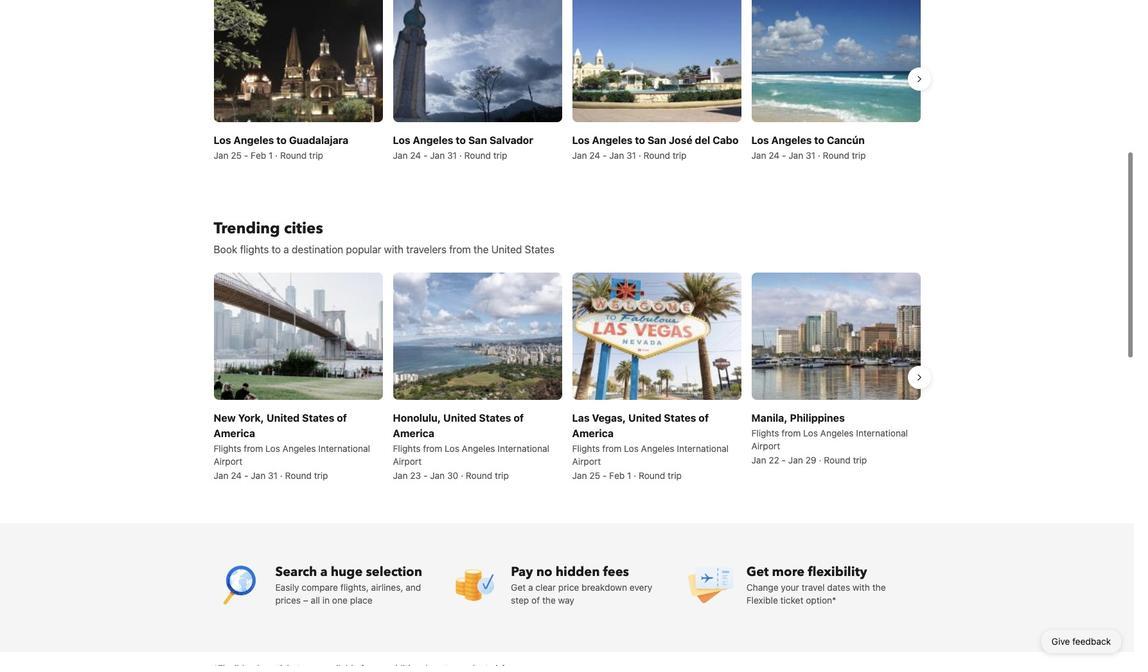 Task type: locate. For each thing, give the bounding box(es) containing it.
los inside los angeles to guadalajara jan 25 - feb 1 · round trip
[[214, 135, 231, 146]]

san inside los angeles to san salvador jan 24 - jan 31 · round trip
[[469, 135, 487, 146]]

24
[[410, 150, 421, 161], [590, 150, 601, 161], [769, 150, 780, 161], [231, 470, 242, 481]]

international
[[857, 427, 908, 438], [319, 443, 370, 454], [498, 443, 550, 454], [677, 443, 729, 454]]

feedback
[[1073, 636, 1112, 647]]

0 horizontal spatial 1
[[269, 150, 273, 161]]

0 horizontal spatial america
[[214, 427, 255, 439]]

with right popular
[[384, 244, 404, 255]]

1 horizontal spatial san
[[648, 135, 667, 146]]

from inside 'manila, philippines flights from los angeles international airport jan 22 - jan 29 · round trip'
[[782, 427, 801, 438]]

one
[[332, 594, 348, 605]]

to inside los angeles to guadalajara jan 25 - feb 1 · round trip
[[277, 135, 287, 146]]

1 horizontal spatial get
[[747, 563, 769, 580]]

round
[[280, 150, 307, 161], [465, 150, 491, 161], [644, 150, 671, 161], [823, 150, 850, 161], [824, 454, 851, 465], [285, 470, 312, 481], [466, 470, 493, 481], [639, 470, 666, 481]]

0 horizontal spatial the
[[474, 244, 489, 255]]

jan inside las vegas, united states of america flights from los angeles international airport jan 25 - feb 1 · round trip
[[573, 470, 587, 481]]

to
[[277, 135, 287, 146], [456, 135, 466, 146], [635, 135, 646, 146], [815, 135, 825, 146], [272, 244, 281, 255]]

to right flights
[[272, 244, 281, 255]]

to left josé
[[635, 135, 646, 146]]

new
[[214, 412, 236, 423]]

selection
[[366, 563, 422, 580]]

airport down new on the bottom left of the page
[[214, 456, 243, 466]]

31 inside los angeles to san josé del cabo jan 24 - jan 31 · round trip
[[627, 150, 636, 161]]

2 horizontal spatial a
[[529, 582, 533, 592]]

the down clear
[[543, 594, 556, 605]]

san left 'salvador'
[[469, 135, 487, 146]]

31
[[447, 150, 457, 161], [627, 150, 636, 161], [806, 150, 816, 161], [268, 470, 278, 481]]

los angeles to cancún jan 24 - jan 31 · round trip
[[752, 135, 866, 161]]

from inside trending cities book flights to a destination popular with travelers from the united states
[[449, 244, 471, 255]]

airport inside 'manila, philippines flights from los angeles international airport jan 22 - jan 29 · round trip'
[[752, 440, 781, 451]]

1 vertical spatial region
[[203, 268, 931, 487]]

clear
[[536, 582, 556, 592]]

america down las
[[573, 427, 614, 439]]

region containing los angeles to guadalajara
[[203, 0, 931, 167]]

to left guadalajara
[[277, 135, 287, 146]]

option*
[[806, 594, 837, 605]]

san
[[469, 135, 487, 146], [648, 135, 667, 146]]

0 horizontal spatial with
[[384, 244, 404, 255]]

2 america from the left
[[393, 427, 435, 439]]

1 america from the left
[[214, 427, 255, 439]]

search a huge selection easily compare flights, airlines, and prices – all in one place
[[275, 563, 422, 605]]

york,
[[238, 412, 264, 423]]

0 vertical spatial get
[[747, 563, 769, 580]]

1 inside las vegas, united states of america flights from los angeles international airport jan 25 - feb 1 · round trip
[[628, 470, 632, 481]]

flights inside new york, united states of america flights from los angeles international airport jan 24 - jan 31 · round trip
[[214, 443, 241, 454]]

0 vertical spatial a
[[284, 244, 289, 255]]

25
[[231, 150, 242, 161], [590, 470, 601, 481]]

america inside new york, united states of america flights from los angeles international airport jan 24 - jan 31 · round trip
[[214, 427, 255, 439]]

america down honolulu,
[[393, 427, 435, 439]]

san inside los angeles to san josé del cabo jan 24 - jan 31 · round trip
[[648, 135, 667, 146]]

from down 'manila,'
[[782, 427, 801, 438]]

0 vertical spatial region
[[203, 0, 931, 167]]

los angeles to guadalajara jan 25 - feb 1 · round trip
[[214, 135, 349, 161]]

1 san from the left
[[469, 135, 487, 146]]

airport up 23
[[393, 456, 422, 466]]

las vegas, united states of america flights from los angeles international airport jan 25 - feb 1 · round trip
[[573, 412, 729, 481]]

2 horizontal spatial america
[[573, 427, 614, 439]]

flexible
[[747, 594, 778, 605]]

breakdown
[[582, 582, 628, 592]]

1 region from the top
[[203, 0, 931, 167]]

united inside trending cities book flights to a destination popular with travelers from the united states
[[492, 244, 522, 255]]

30
[[447, 470, 459, 481]]

0 vertical spatial 25
[[231, 150, 242, 161]]

airport
[[752, 440, 781, 451], [214, 456, 243, 466], [393, 456, 422, 466], [573, 456, 601, 466]]

0 vertical spatial feb
[[251, 150, 266, 161]]

1 vertical spatial with
[[853, 582, 871, 592]]

2 san from the left
[[648, 135, 667, 146]]

the right travelers
[[474, 244, 489, 255]]

trip
[[309, 150, 323, 161], [494, 150, 508, 161], [673, 150, 687, 161], [852, 150, 866, 161], [853, 454, 868, 465], [314, 470, 328, 481], [495, 470, 509, 481], [668, 470, 682, 481]]

24 inside los angeles to cancún jan 24 - jan 31 · round trip
[[769, 150, 780, 161]]

flights down new on the bottom left of the page
[[214, 443, 241, 454]]

1 horizontal spatial 25
[[590, 470, 601, 481]]

- inside las vegas, united states of america flights from los angeles international airport jan 25 - feb 1 · round trip
[[603, 470, 607, 481]]

airport down las
[[573, 456, 601, 466]]

with inside trending cities book flights to a destination popular with travelers from the united states
[[384, 244, 404, 255]]

change
[[747, 582, 779, 592]]

manila, philippines flights from los angeles international airport jan 22 - jan 29 · round trip
[[752, 412, 908, 465]]

1 vertical spatial the
[[873, 582, 886, 592]]

1 vertical spatial a
[[320, 563, 328, 580]]

search
[[275, 563, 317, 580]]

round inside new york, united states of america flights from los angeles international airport jan 24 - jan 31 · round trip
[[285, 470, 312, 481]]

-
[[244, 150, 248, 161], [424, 150, 428, 161], [603, 150, 607, 161], [782, 150, 787, 161], [782, 454, 786, 465], [244, 470, 248, 481], [424, 470, 428, 481], [603, 470, 607, 481]]

america down new on the bottom left of the page
[[214, 427, 255, 439]]

salvador
[[490, 135, 534, 146]]

fees
[[603, 563, 629, 580]]

a left clear
[[529, 582, 533, 592]]

flights
[[752, 427, 780, 438], [214, 443, 241, 454], [393, 443, 421, 454], [573, 443, 600, 454]]

international inside 'manila, philippines flights from los angeles international airport jan 22 - jan 29 · round trip'
[[857, 427, 908, 438]]

0 horizontal spatial get
[[511, 582, 526, 592]]

· inside las vegas, united states of america flights from los angeles international airport jan 25 - feb 1 · round trip
[[634, 470, 637, 481]]

1 horizontal spatial a
[[320, 563, 328, 580]]

0 vertical spatial 1
[[269, 150, 273, 161]]

united
[[492, 244, 522, 255], [267, 412, 300, 423], [444, 412, 477, 423], [629, 412, 662, 423]]

flights
[[240, 244, 269, 255]]

honolulu, united states of america image
[[393, 273, 562, 400]]

region
[[203, 0, 931, 167], [203, 268, 931, 487]]

to inside trending cities book flights to a destination popular with travelers from the united states
[[272, 244, 281, 255]]

a inside trending cities book flights to a destination popular with travelers from the united states
[[284, 244, 289, 255]]

24 inside los angeles to san salvador jan 24 - jan 31 · round trip
[[410, 150, 421, 161]]

· inside los angeles to san josé del cabo jan 24 - jan 31 · round trip
[[639, 150, 642, 161]]

0 vertical spatial the
[[474, 244, 489, 255]]

0 horizontal spatial feb
[[251, 150, 266, 161]]

travel
[[802, 582, 825, 592]]

·
[[275, 150, 278, 161], [460, 150, 462, 161], [639, 150, 642, 161], [818, 150, 821, 161], [819, 454, 822, 465], [280, 470, 283, 481], [461, 470, 464, 481], [634, 470, 637, 481]]

to inside los angeles to san salvador jan 24 - jan 31 · round trip
[[456, 135, 466, 146]]

a up the compare
[[320, 563, 328, 580]]

a inside pay no hidden fees get a clear price breakdown every step of the way
[[529, 582, 533, 592]]

to left cancún
[[815, 135, 825, 146]]

from right travelers
[[449, 244, 471, 255]]

trip inside los angeles to cancún jan 24 - jan 31 · round trip
[[852, 150, 866, 161]]

1 vertical spatial 25
[[590, 470, 601, 481]]

2 vertical spatial the
[[543, 594, 556, 605]]

· inside los angeles to san salvador jan 24 - jan 31 · round trip
[[460, 150, 462, 161]]

1 horizontal spatial the
[[543, 594, 556, 605]]

get up 'step'
[[511, 582, 526, 592]]

1 vertical spatial feb
[[610, 470, 625, 481]]

from
[[449, 244, 471, 255], [782, 427, 801, 438], [244, 443, 263, 454], [423, 443, 443, 454], [603, 443, 622, 454]]

0 horizontal spatial a
[[284, 244, 289, 255]]

a
[[284, 244, 289, 255], [320, 563, 328, 580], [529, 582, 533, 592]]

a down cities
[[284, 244, 289, 255]]

get up change
[[747, 563, 769, 580]]

place
[[350, 594, 373, 605]]

–
[[303, 594, 309, 605]]

round inside 'manila, philippines flights from los angeles international airport jan 22 - jan 29 · round trip'
[[824, 454, 851, 465]]

step
[[511, 594, 529, 605]]

san left josé
[[648, 135, 667, 146]]

states inside trending cities book flights to a destination popular with travelers from the united states
[[525, 244, 555, 255]]

round inside los angeles to san salvador jan 24 - jan 31 · round trip
[[465, 150, 491, 161]]

trending
[[214, 218, 280, 239]]

with
[[384, 244, 404, 255], [853, 582, 871, 592]]

to inside los angeles to cancún jan 24 - jan 31 · round trip
[[815, 135, 825, 146]]

2 vertical spatial a
[[529, 582, 533, 592]]

america
[[214, 427, 255, 439], [393, 427, 435, 439], [573, 427, 614, 439]]

0 horizontal spatial 25
[[231, 150, 242, 161]]

2 region from the top
[[203, 268, 931, 487]]

get
[[747, 563, 769, 580], [511, 582, 526, 592]]

1 horizontal spatial with
[[853, 582, 871, 592]]

los
[[214, 135, 231, 146], [393, 135, 411, 146], [573, 135, 590, 146], [752, 135, 769, 146], [804, 427, 818, 438], [266, 443, 280, 454], [445, 443, 460, 454], [624, 443, 639, 454]]

flights down 'manila,'
[[752, 427, 780, 438]]

jan
[[214, 150, 229, 161], [393, 150, 408, 161], [430, 150, 445, 161], [573, 150, 587, 161], [610, 150, 624, 161], [752, 150, 767, 161], [789, 150, 804, 161], [752, 454, 767, 465], [789, 454, 804, 465], [214, 470, 229, 481], [251, 470, 266, 481], [393, 470, 408, 481], [430, 470, 445, 481], [573, 470, 587, 481]]

- inside new york, united states of america flights from los angeles international airport jan 24 - jan 31 · round trip
[[244, 470, 248, 481]]

a for pay
[[529, 582, 533, 592]]

airlines,
[[371, 582, 403, 592]]

1 vertical spatial get
[[511, 582, 526, 592]]

airport inside las vegas, united states of america flights from los angeles international airport jan 25 - feb 1 · round trip
[[573, 456, 601, 466]]

honolulu,
[[393, 412, 441, 423]]

of inside las vegas, united states of america flights from los angeles international airport jan 25 - feb 1 · round trip
[[699, 412, 709, 423]]

from down vegas,
[[603, 443, 622, 454]]

of inside new york, united states of america flights from los angeles international airport jan 24 - jan 31 · round trip
[[337, 412, 347, 423]]

to inside los angeles to san josé del cabo jan 24 - jan 31 · round trip
[[635, 135, 646, 146]]

international inside honolulu, united states of america flights from los angeles international airport jan 23 - jan 30 · round trip
[[498, 443, 550, 454]]

1 vertical spatial 1
[[628, 470, 632, 481]]

the right dates
[[873, 582, 886, 592]]

with inside get more flexibility change your travel dates with the flexible ticket option*
[[853, 582, 871, 592]]

round inside los angeles to cancún jan 24 - jan 31 · round trip
[[823, 150, 850, 161]]

airport up 22
[[752, 440, 781, 451]]

america inside las vegas, united states of america flights from los angeles international airport jan 25 - feb 1 · round trip
[[573, 427, 614, 439]]

of
[[337, 412, 347, 423], [514, 412, 524, 423], [699, 412, 709, 423], [532, 594, 540, 605]]

31 inside los angeles to san salvador jan 24 - jan 31 · round trip
[[447, 150, 457, 161]]

- inside los angeles to san salvador jan 24 - jan 31 · round trip
[[424, 150, 428, 161]]

america for las
[[573, 427, 614, 439]]

angeles inside honolulu, united states of america flights from los angeles international airport jan 23 - jan 30 · round trip
[[462, 443, 495, 454]]

from down honolulu,
[[423, 443, 443, 454]]

hidden
[[556, 563, 600, 580]]

22
[[769, 454, 780, 465]]

angeles
[[234, 135, 274, 146], [413, 135, 454, 146], [592, 135, 633, 146], [772, 135, 812, 146], [821, 427, 854, 438], [283, 443, 316, 454], [462, 443, 495, 454], [641, 443, 675, 454]]

the
[[474, 244, 489, 255], [873, 582, 886, 592], [543, 594, 556, 605]]

1 horizontal spatial 1
[[628, 470, 632, 481]]

round inside las vegas, united states of america flights from los angeles international airport jan 25 - feb 1 · round trip
[[639, 470, 666, 481]]

feb
[[251, 150, 266, 161], [610, 470, 625, 481]]

from down york,
[[244, 443, 263, 454]]

san for salvador
[[469, 135, 487, 146]]

states inside new york, united states of america flights from los angeles international airport jan 24 - jan 31 · round trip
[[302, 412, 335, 423]]

round inside honolulu, united states of america flights from los angeles international airport jan 23 - jan 30 · round trip
[[466, 470, 493, 481]]

states
[[525, 244, 555, 255], [302, 412, 335, 423], [479, 412, 511, 423], [664, 412, 697, 423]]

trip inside 'manila, philippines flights from los angeles international airport jan 22 - jan 29 · round trip'
[[853, 454, 868, 465]]

1 horizontal spatial america
[[393, 427, 435, 439]]

3 america from the left
[[573, 427, 614, 439]]

angeles inside los angeles to san salvador jan 24 - jan 31 · round trip
[[413, 135, 454, 146]]

easily
[[275, 582, 299, 592]]

0 vertical spatial with
[[384, 244, 404, 255]]

trip inside las vegas, united states of america flights from los angeles international airport jan 25 - feb 1 · round trip
[[668, 470, 682, 481]]

1 horizontal spatial feb
[[610, 470, 625, 481]]

to for 24
[[815, 135, 825, 146]]

1
[[269, 150, 273, 161], [628, 470, 632, 481]]

america for new
[[214, 427, 255, 439]]

flights up 23
[[393, 443, 421, 454]]

to for jan
[[456, 135, 466, 146]]

to left 'salvador'
[[456, 135, 466, 146]]

los inside los angeles to san josé del cabo jan 24 - jan 31 · round trip
[[573, 135, 590, 146]]

international inside new york, united states of america flights from los angeles international airport jan 24 - jan 31 · round trip
[[319, 443, 370, 454]]

· inside los angeles to cancún jan 24 - jan 31 · round trip
[[818, 150, 821, 161]]

a inside search a huge selection easily compare flights, airlines, and prices – all in one place
[[320, 563, 328, 580]]

book
[[214, 244, 237, 255]]

2 horizontal spatial the
[[873, 582, 886, 592]]

with right dates
[[853, 582, 871, 592]]

new york, united states of america flights from los angeles international airport jan 24 - jan 31 · round trip
[[214, 412, 370, 481]]

flights down las
[[573, 443, 600, 454]]

prices
[[275, 594, 301, 605]]

of inside honolulu, united states of america flights from los angeles international airport jan 23 - jan 30 · round trip
[[514, 412, 524, 423]]

honolulu, united states of america flights from los angeles international airport jan 23 - jan 30 · round trip
[[393, 412, 550, 481]]

0 horizontal spatial san
[[469, 135, 487, 146]]



Task type: describe. For each thing, give the bounding box(es) containing it.
angeles inside los angeles to guadalajara jan 25 - feb 1 · round trip
[[234, 135, 274, 146]]

huge
[[331, 563, 363, 580]]

los angeles to guadalajara image
[[214, 0, 383, 122]]

trip inside new york, united states of america flights from los angeles international airport jan 24 - jan 31 · round trip
[[314, 470, 328, 481]]

manila, philippines image
[[752, 273, 921, 400]]

all
[[311, 594, 320, 605]]

angeles inside los angeles to cancún jan 24 - jan 31 · round trip
[[772, 135, 812, 146]]

a for trending
[[284, 244, 289, 255]]

give feedback
[[1052, 636, 1112, 647]]

states inside honolulu, united states of america flights from los angeles international airport jan 23 - jan 30 · round trip
[[479, 412, 511, 423]]

· inside honolulu, united states of america flights from los angeles international airport jan 23 - jan 30 · round trip
[[461, 470, 464, 481]]

to for del
[[635, 135, 646, 146]]

pay
[[511, 563, 533, 580]]

flights inside 'manila, philippines flights from los angeles international airport jan 22 - jan 29 · round trip'
[[752, 427, 780, 438]]

angeles inside new york, united states of america flights from los angeles international airport jan 24 - jan 31 · round trip
[[283, 443, 316, 454]]

- inside honolulu, united states of america flights from los angeles international airport jan 23 - jan 30 · round trip
[[424, 470, 428, 481]]

los inside honolulu, united states of america flights from los angeles international airport jan 23 - jan 30 · round trip
[[445, 443, 460, 454]]

guadalajara
[[289, 135, 349, 146]]

of inside pay no hidden fees get a clear price breakdown every step of the way
[[532, 594, 540, 605]]

states inside las vegas, united states of america flights from los angeles international airport jan 25 - feb 1 · round trip
[[664, 412, 697, 423]]

trip inside los angeles to san salvador jan 24 - jan 31 · round trip
[[494, 150, 508, 161]]

flights inside las vegas, united states of america flights from los angeles international airport jan 25 - feb 1 · round trip
[[573, 443, 600, 454]]

international inside las vegas, united states of america flights from los angeles international airport jan 25 - feb 1 · round trip
[[677, 443, 729, 454]]

josé
[[669, 135, 693, 146]]

san for josé
[[648, 135, 667, 146]]

angeles inside las vegas, united states of america flights from los angeles international airport jan 25 - feb 1 · round trip
[[641, 443, 675, 454]]

trending cities book flights to a destination popular with travelers from the united states
[[214, 218, 555, 255]]

give
[[1052, 636, 1071, 647]]

trip inside honolulu, united states of america flights from los angeles international airport jan 23 - jan 30 · round trip
[[495, 470, 509, 481]]

feb inside los angeles to guadalajara jan 25 - feb 1 · round trip
[[251, 150, 266, 161]]

- inside los angeles to san josé del cabo jan 24 - jan 31 · round trip
[[603, 150, 607, 161]]

cities
[[284, 218, 323, 239]]

america inside honolulu, united states of america flights from los angeles international airport jan 23 - jan 30 · round trip
[[393, 427, 435, 439]]

united inside new york, united states of america flights from los angeles international airport jan 24 - jan 31 · round trip
[[267, 412, 300, 423]]

31 inside los angeles to cancún jan 24 - jan 31 · round trip
[[806, 150, 816, 161]]

the inside trending cities book flights to a destination popular with travelers from the united states
[[474, 244, 489, 255]]

get more flexibility change your travel dates with the flexible ticket option*
[[747, 563, 886, 605]]

no
[[537, 563, 553, 580]]

every
[[630, 582, 653, 592]]

united inside las vegas, united states of america flights from los angeles international airport jan 25 - feb 1 · round trip
[[629, 412, 662, 423]]

and
[[406, 582, 421, 592]]

more
[[773, 563, 805, 580]]

los inside los angeles to san salvador jan 24 - jan 31 · round trip
[[393, 135, 411, 146]]

price
[[559, 582, 579, 592]]

29
[[806, 454, 817, 465]]

destination
[[292, 244, 343, 255]]

- inside los angeles to cancún jan 24 - jan 31 · round trip
[[782, 150, 787, 161]]

flights inside honolulu, united states of america flights from los angeles international airport jan 23 - jan 30 · round trip
[[393, 443, 421, 454]]

from inside las vegas, united states of america flights from los angeles international airport jan 25 - feb 1 · round trip
[[603, 443, 622, 454]]

dates
[[828, 582, 851, 592]]

los angeles to san josé del cabo jan 24 - jan 31 · round trip
[[573, 135, 739, 161]]

- inside 'manila, philippines flights from los angeles international airport jan 22 - jan 29 · round trip'
[[782, 454, 786, 465]]

manila,
[[752, 412, 788, 423]]

las vegas, united states of america image
[[573, 273, 742, 400]]

way
[[558, 594, 575, 605]]

los angeles to cancún image
[[752, 0, 921, 122]]

to for 25
[[277, 135, 287, 146]]

airport inside honolulu, united states of america flights from los angeles international airport jan 23 - jan 30 · round trip
[[393, 456, 422, 466]]

in
[[323, 594, 330, 605]]

cabo
[[713, 135, 739, 146]]

philippines
[[790, 412, 845, 423]]

angeles inside 'manila, philippines flights from los angeles international airport jan 22 - jan 29 · round trip'
[[821, 427, 854, 438]]

give feedback button
[[1042, 630, 1122, 653]]

get inside get more flexibility change your travel dates with the flexible ticket option*
[[747, 563, 769, 580]]

flights,
[[341, 582, 369, 592]]

your
[[781, 582, 800, 592]]

round inside los angeles to san josé del cabo jan 24 - jan 31 · round trip
[[644, 150, 671, 161]]

24 inside new york, united states of america flights from los angeles international airport jan 24 - jan 31 · round trip
[[231, 470, 242, 481]]

jan inside los angeles to guadalajara jan 25 - feb 1 · round trip
[[214, 150, 229, 161]]

pay no hidden fees get a clear price breakdown every step of the way
[[511, 563, 653, 605]]

los angeles to san salvador image
[[393, 0, 562, 122]]

round inside los angeles to guadalajara jan 25 - feb 1 · round trip
[[280, 150, 307, 161]]

feb inside las vegas, united states of america flights from los angeles international airport jan 25 - feb 1 · round trip
[[610, 470, 625, 481]]

los angeles to san salvador jan 24 - jan 31 · round trip
[[393, 135, 534, 161]]

23
[[410, 470, 421, 481]]

del
[[695, 135, 711, 146]]

24 inside los angeles to san josé del cabo jan 24 - jan 31 · round trip
[[590, 150, 601, 161]]

vegas,
[[592, 412, 626, 423]]

the inside get more flexibility change your travel dates with the flexible ticket option*
[[873, 582, 886, 592]]

the inside pay no hidden fees get a clear price breakdown every step of the way
[[543, 594, 556, 605]]

los inside los angeles to cancún jan 24 - jan 31 · round trip
[[752, 135, 769, 146]]

31 inside new york, united states of america flights from los angeles international airport jan 24 - jan 31 · round trip
[[268, 470, 278, 481]]

los inside new york, united states of america flights from los angeles international airport jan 24 - jan 31 · round trip
[[266, 443, 280, 454]]

· inside new york, united states of america flights from los angeles international airport jan 24 - jan 31 · round trip
[[280, 470, 283, 481]]

region containing new york, united states of america
[[203, 268, 931, 487]]

angeles inside los angeles to san josé del cabo jan 24 - jan 31 · round trip
[[592, 135, 633, 146]]

travelers
[[406, 244, 447, 255]]

25 inside las vegas, united states of america flights from los angeles international airport jan 25 - feb 1 · round trip
[[590, 470, 601, 481]]

from inside honolulu, united states of america flights from los angeles international airport jan 23 - jan 30 · round trip
[[423, 443, 443, 454]]

las
[[573, 412, 590, 423]]

1 inside los angeles to guadalajara jan 25 - feb 1 · round trip
[[269, 150, 273, 161]]

new york, united states of america image
[[214, 273, 383, 400]]

ticket
[[781, 594, 804, 605]]

los inside 'manila, philippines flights from los angeles international airport jan 22 - jan 29 · round trip'
[[804, 427, 818, 438]]

trip inside los angeles to san josé del cabo jan 24 - jan 31 · round trip
[[673, 150, 687, 161]]

popular
[[346, 244, 382, 255]]

from inside new york, united states of america flights from los angeles international airport jan 24 - jan 31 · round trip
[[244, 443, 263, 454]]

compare
[[302, 582, 338, 592]]

· inside los angeles to guadalajara jan 25 - feb 1 · round trip
[[275, 150, 278, 161]]

· inside 'manila, philippines flights from los angeles international airport jan 22 - jan 29 · round trip'
[[819, 454, 822, 465]]

25 inside los angeles to guadalajara jan 25 - feb 1 · round trip
[[231, 150, 242, 161]]

flexibility
[[808, 563, 868, 580]]

- inside los angeles to guadalajara jan 25 - feb 1 · round trip
[[244, 150, 248, 161]]

los angeles to san josé del cabo image
[[573, 0, 742, 122]]

united inside honolulu, united states of america flights from los angeles international airport jan 23 - jan 30 · round trip
[[444, 412, 477, 423]]

cancún
[[827, 135, 865, 146]]

get inside pay no hidden fees get a clear price breakdown every step of the way
[[511, 582, 526, 592]]

trip inside los angeles to guadalajara jan 25 - feb 1 · round trip
[[309, 150, 323, 161]]

airport inside new york, united states of america flights from los angeles international airport jan 24 - jan 31 · round trip
[[214, 456, 243, 466]]

los inside las vegas, united states of america flights from los angeles international airport jan 25 - feb 1 · round trip
[[624, 443, 639, 454]]



Task type: vqa. For each thing, say whether or not it's contained in the screenshot.
Dates
yes



